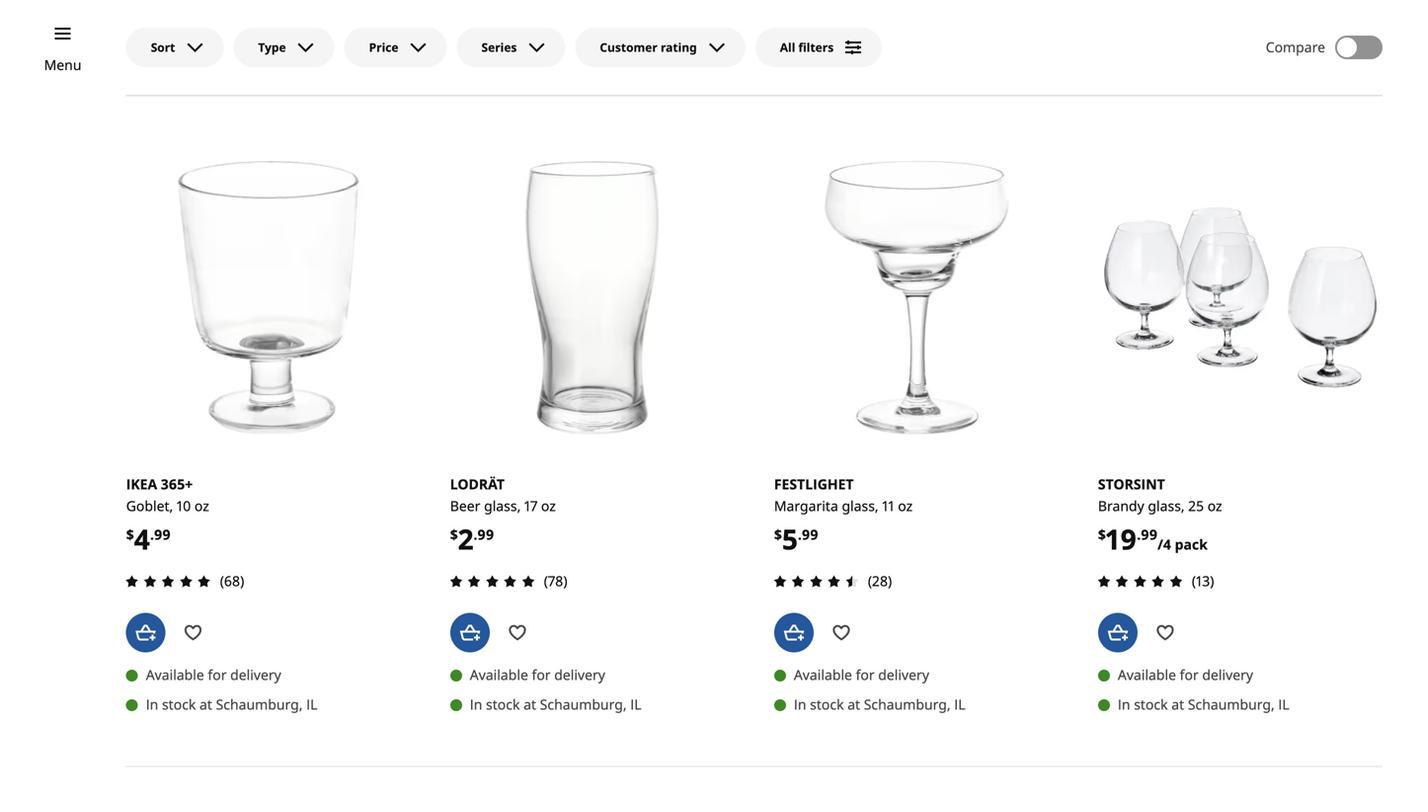 Task type: vqa. For each thing, say whether or not it's contained in the screenshot.
Expire?
no



Task type: locate. For each thing, give the bounding box(es) containing it.
for
[[208, 665, 227, 684], [532, 665, 551, 684], [856, 665, 875, 684], [1180, 665, 1199, 684]]

17
[[524, 496, 538, 515]]

in stock at schaumburg, il
[[146, 24, 318, 43], [794, 24, 966, 43], [1118, 24, 1290, 43], [146, 695, 318, 714], [470, 695, 642, 714], [794, 695, 966, 714], [1118, 695, 1290, 714]]

customer
[[600, 39, 658, 55]]

2 available for delivery from the left
[[470, 665, 605, 684]]

99 right the 19
[[1141, 525, 1158, 544]]

2 glass, from the left
[[842, 496, 879, 515]]

99 inside festlighet margarita glass, 11 oz $ 5 . 99
[[802, 525, 819, 544]]

oz right 17
[[541, 496, 556, 515]]

for for 5
[[856, 665, 875, 684]]

2 $ from the left
[[450, 525, 458, 544]]

(13)
[[1192, 571, 1215, 590]]

1 glass, from the left
[[484, 496, 521, 515]]

3 . from the left
[[798, 525, 802, 544]]

delivery down (13)
[[1203, 665, 1254, 684]]

il
[[306, 24, 318, 43], [659, 24, 670, 43], [955, 24, 966, 43], [1279, 24, 1290, 43], [306, 695, 318, 714], [630, 695, 642, 714], [955, 695, 966, 714], [1279, 695, 1290, 714]]

schaumburg,
[[216, 24, 303, 43], [569, 24, 655, 43], [864, 24, 951, 43], [1188, 24, 1275, 43], [216, 695, 303, 714], [540, 695, 627, 714], [864, 695, 951, 714], [1188, 695, 1275, 714]]

pack
[[1175, 535, 1208, 554]]

99 right 4
[[154, 525, 171, 544]]

$ inside ikea 365+ goblet, 10 oz $ 4 . 99
[[126, 525, 134, 544]]

4 oz from the left
[[1208, 496, 1223, 515]]

oz inside storsint brandy glass, 25 oz $ 19 . 99 /4 pack
[[1208, 496, 1223, 515]]

oz right "25"
[[1208, 496, 1223, 515]]

oz for 5
[[898, 496, 913, 515]]

2 99 from the left
[[478, 525, 494, 544]]

available
[[146, 665, 204, 684], [470, 665, 528, 684], [794, 665, 852, 684], [1118, 665, 1176, 684]]

. for 5
[[798, 525, 802, 544]]

1 oz from the left
[[194, 496, 209, 515]]

0 horizontal spatial glass,
[[484, 496, 521, 515]]

festlighet margarita glass, 11 oz $ 5 . 99
[[774, 475, 913, 558]]

delivery down the (28)
[[878, 665, 929, 684]]

5
[[782, 520, 798, 558]]

1 horizontal spatial glass,
[[842, 496, 879, 515]]

stock
[[162, 24, 196, 43], [515, 24, 549, 43], [810, 24, 844, 43], [1134, 24, 1168, 43], [162, 695, 196, 714], [486, 695, 520, 714], [810, 695, 844, 714], [1134, 695, 1168, 714]]

series
[[482, 39, 517, 55]]

review: 5 out of 5 stars. total reviews: 13 image
[[1092, 570, 1188, 593]]

storsint brandy glass, 25 oz $ 19 . 99 /4 pack
[[1098, 475, 1223, 558]]

. inside storsint brandy glass, 25 oz $ 19 . 99 /4 pack
[[1137, 525, 1141, 544]]

storsint
[[1098, 475, 1165, 494]]

2 available from the left
[[470, 665, 528, 684]]

2 oz from the left
[[541, 496, 556, 515]]

. inside festlighet margarita glass, 11 oz $ 5 . 99
[[798, 525, 802, 544]]

99 right 2
[[478, 525, 494, 544]]

. down margarita
[[798, 525, 802, 544]]

99 inside ikea 365+ goblet, 10 oz $ 4 . 99
[[154, 525, 171, 544]]

available for delivery down (13)
[[1118, 665, 1254, 684]]

$ down margarita
[[774, 525, 782, 544]]

3 for from the left
[[856, 665, 875, 684]]

1 available from the left
[[146, 665, 204, 684]]

. inside ikea 365+ goblet, 10 oz $ 4 . 99
[[150, 525, 154, 544]]

.
[[150, 525, 154, 544], [474, 525, 478, 544], [798, 525, 802, 544], [1137, 525, 1141, 544]]

$ for 5
[[774, 525, 782, 544]]

1 . from the left
[[150, 525, 154, 544]]

$ inside lodrät beer glass, 17 oz $ 2 . 99
[[450, 525, 458, 544]]

for down (13)
[[1180, 665, 1199, 684]]

3 oz from the left
[[898, 496, 913, 515]]

margarita
[[774, 496, 838, 515]]

oz right 10
[[194, 496, 209, 515]]

$ inside festlighet margarita glass, 11 oz $ 5 . 99
[[774, 525, 782, 544]]

glass, inside lodrät beer glass, 17 oz $ 2 . 99
[[484, 496, 521, 515]]

$ for 4
[[126, 525, 134, 544]]

oz for 19
[[1208, 496, 1223, 515]]

11
[[882, 496, 895, 515]]

$ inside storsint brandy glass, 25 oz $ 19 . 99 /4 pack
[[1098, 525, 1106, 544]]

. for 2
[[474, 525, 478, 544]]

for for 19
[[1180, 665, 1199, 684]]

2 . from the left
[[474, 525, 478, 544]]

1 $ from the left
[[126, 525, 134, 544]]

. inside lodrät beer glass, 17 oz $ 2 . 99
[[474, 525, 478, 544]]

4 delivery from the left
[[1203, 665, 1254, 684]]

available down review: 4.7 out of 5 stars. total reviews: 28 image
[[794, 665, 852, 684]]

festlighet
[[774, 475, 854, 494]]

available for delivery for 19
[[1118, 665, 1254, 684]]

1 delivery from the left
[[230, 665, 281, 684]]

customer rating
[[600, 39, 697, 55]]

365+
[[161, 475, 193, 494]]

for down (68)
[[208, 665, 227, 684]]

all filters button
[[755, 28, 882, 67]]

/4
[[1158, 535, 1172, 554]]

25
[[1189, 496, 1204, 515]]

glass,
[[484, 496, 521, 515], [842, 496, 879, 515], [1148, 496, 1185, 515]]

. down beer at the left bottom of page
[[474, 525, 478, 544]]

delivery down (78)
[[554, 665, 605, 684]]

oz right 11
[[898, 496, 913, 515]]

available for delivery down (78)
[[470, 665, 605, 684]]

3 delivery from the left
[[878, 665, 929, 684]]

. for 4
[[150, 525, 154, 544]]

for down (78)
[[532, 665, 551, 684]]

3 glass, from the left
[[1148, 496, 1185, 515]]

3 99 from the left
[[802, 525, 819, 544]]

1 99 from the left
[[154, 525, 171, 544]]

delivery down (68)
[[230, 665, 281, 684]]

out
[[470, 24, 494, 43]]

menu
[[44, 55, 81, 74]]

(28)
[[868, 571, 892, 590]]

3 available from the left
[[794, 665, 852, 684]]

delivery
[[230, 665, 281, 684], [554, 665, 605, 684], [878, 665, 929, 684], [1203, 665, 1254, 684]]

glass, inside storsint brandy glass, 25 oz $ 19 . 99 /4 pack
[[1148, 496, 1185, 515]]

delivery for 4
[[230, 665, 281, 684]]

$ down brandy
[[1098, 525, 1106, 544]]

available for delivery
[[146, 665, 281, 684], [470, 665, 605, 684], [794, 665, 929, 684], [1118, 665, 1254, 684]]

99
[[154, 525, 171, 544], [478, 525, 494, 544], [802, 525, 819, 544], [1141, 525, 1158, 544]]

4
[[134, 520, 150, 558]]

oz inside ikea 365+ goblet, 10 oz $ 4 . 99
[[194, 496, 209, 515]]

price button
[[344, 28, 447, 67]]

available for delivery down the (28)
[[794, 665, 929, 684]]

available for delivery down (68)
[[146, 665, 281, 684]]

compare
[[1266, 38, 1326, 56]]

available down 'review: 5 out of 5 stars. total reviews: 13' image
[[1118, 665, 1176, 684]]

oz inside lodrät beer glass, 17 oz $ 2 . 99
[[541, 496, 556, 515]]

$ down goblet,
[[126, 525, 134, 544]]

available down review: 4.8 out of 5 stars. total reviews: 68 image
[[146, 665, 204, 684]]

4 for from the left
[[1180, 665, 1199, 684]]

4 available from the left
[[1118, 665, 1176, 684]]

$ down beer at the left bottom of page
[[450, 525, 458, 544]]

brandy
[[1098, 496, 1145, 515]]

99 for 5
[[802, 525, 819, 544]]

oz for 2
[[541, 496, 556, 515]]

glass, inside festlighet margarita glass, 11 oz $ 5 . 99
[[842, 496, 879, 515]]

oz inside festlighet margarita glass, 11 oz $ 5 . 99
[[898, 496, 913, 515]]

2 for from the left
[[532, 665, 551, 684]]

at
[[200, 24, 212, 43], [552, 24, 565, 43], [848, 24, 860, 43], [1172, 24, 1185, 43], [200, 695, 212, 714], [524, 695, 536, 714], [848, 695, 860, 714], [1172, 695, 1185, 714]]

1 for from the left
[[208, 665, 227, 684]]

glass, left "25"
[[1148, 496, 1185, 515]]

in
[[146, 24, 158, 43], [794, 24, 807, 43], [1118, 24, 1131, 43], [146, 695, 158, 714], [470, 695, 482, 714], [794, 695, 807, 714], [1118, 695, 1131, 714]]

series button
[[457, 28, 565, 67]]

99 for 4
[[154, 525, 171, 544]]

available down review: 4.9 out of 5 stars. total reviews: 78 image
[[470, 665, 528, 684]]

4 99 from the left
[[1141, 525, 1158, 544]]

99 inside lodrät beer glass, 17 oz $ 2 . 99
[[478, 525, 494, 544]]

99 inside storsint brandy glass, 25 oz $ 19 . 99 /4 pack
[[1141, 525, 1158, 544]]

ikea 365+ goblet, 10 oz $ 4 . 99
[[126, 475, 209, 558]]

for down the (28)
[[856, 665, 875, 684]]

$
[[126, 525, 134, 544], [450, 525, 458, 544], [774, 525, 782, 544], [1098, 525, 1106, 544]]

sort button
[[126, 28, 224, 67]]

review: 4.9 out of 5 stars. total reviews: 78 image
[[444, 570, 540, 593]]

4 $ from the left
[[1098, 525, 1106, 544]]

glass, left 11
[[842, 496, 879, 515]]

all filters
[[780, 39, 834, 55]]

. down goblet,
[[150, 525, 154, 544]]

glass, left 17
[[484, 496, 521, 515]]

2 delivery from the left
[[554, 665, 605, 684]]

oz
[[194, 496, 209, 515], [541, 496, 556, 515], [898, 496, 913, 515], [1208, 496, 1223, 515]]

1 available for delivery from the left
[[146, 665, 281, 684]]

2 horizontal spatial glass,
[[1148, 496, 1185, 515]]

99 right 5
[[802, 525, 819, 544]]

3 $ from the left
[[774, 525, 782, 544]]

customer rating button
[[575, 28, 746, 67]]

lodrät beer glass, 17 oz $ 2 . 99
[[450, 475, 556, 558]]

3 available for delivery from the left
[[794, 665, 929, 684]]

4 available for delivery from the left
[[1118, 665, 1254, 684]]

4 . from the left
[[1137, 525, 1141, 544]]

. left /4
[[1137, 525, 1141, 544]]



Task type: describe. For each thing, give the bounding box(es) containing it.
2
[[458, 520, 474, 558]]

(68)
[[220, 571, 244, 590]]

beer
[[450, 496, 481, 515]]

out of stock at schaumburg, il
[[470, 24, 670, 43]]

available for delivery for 5
[[794, 665, 929, 684]]

type
[[258, 39, 286, 55]]

available for 4
[[146, 665, 204, 684]]

review: 4.8 out of 5 stars. total reviews: 68 image
[[120, 570, 216, 593]]

all
[[780, 39, 796, 55]]

of
[[498, 24, 511, 43]]

for for 2
[[532, 665, 551, 684]]

available for delivery for 2
[[470, 665, 605, 684]]

$ for 19
[[1098, 525, 1106, 544]]

available for 19
[[1118, 665, 1176, 684]]

19
[[1106, 520, 1137, 558]]

delivery for 19
[[1203, 665, 1254, 684]]

$ for 2
[[450, 525, 458, 544]]

menu button
[[44, 54, 81, 76]]

available for delivery for 4
[[146, 665, 281, 684]]

10
[[177, 496, 191, 515]]

rating
[[661, 39, 697, 55]]

glass, for 19
[[1148, 496, 1185, 515]]

glass, for 5
[[842, 496, 879, 515]]

delivery for 5
[[878, 665, 929, 684]]

type button
[[234, 28, 334, 67]]

price
[[369, 39, 399, 55]]

available for 2
[[470, 665, 528, 684]]

review: 4.7 out of 5 stars. total reviews: 28 image
[[768, 570, 864, 593]]

sort
[[151, 39, 175, 55]]

oz for 4
[[194, 496, 209, 515]]

delivery for 2
[[554, 665, 605, 684]]

available for 5
[[794, 665, 852, 684]]

99 for 2
[[478, 525, 494, 544]]

filters
[[799, 39, 834, 55]]

ikea
[[126, 475, 157, 494]]

glass, for 2
[[484, 496, 521, 515]]

(78)
[[544, 571, 568, 590]]

. for 19
[[1137, 525, 1141, 544]]

goblet,
[[126, 496, 173, 515]]

for for 4
[[208, 665, 227, 684]]

lodrät
[[450, 475, 505, 494]]

99 for 19
[[1141, 525, 1158, 544]]



